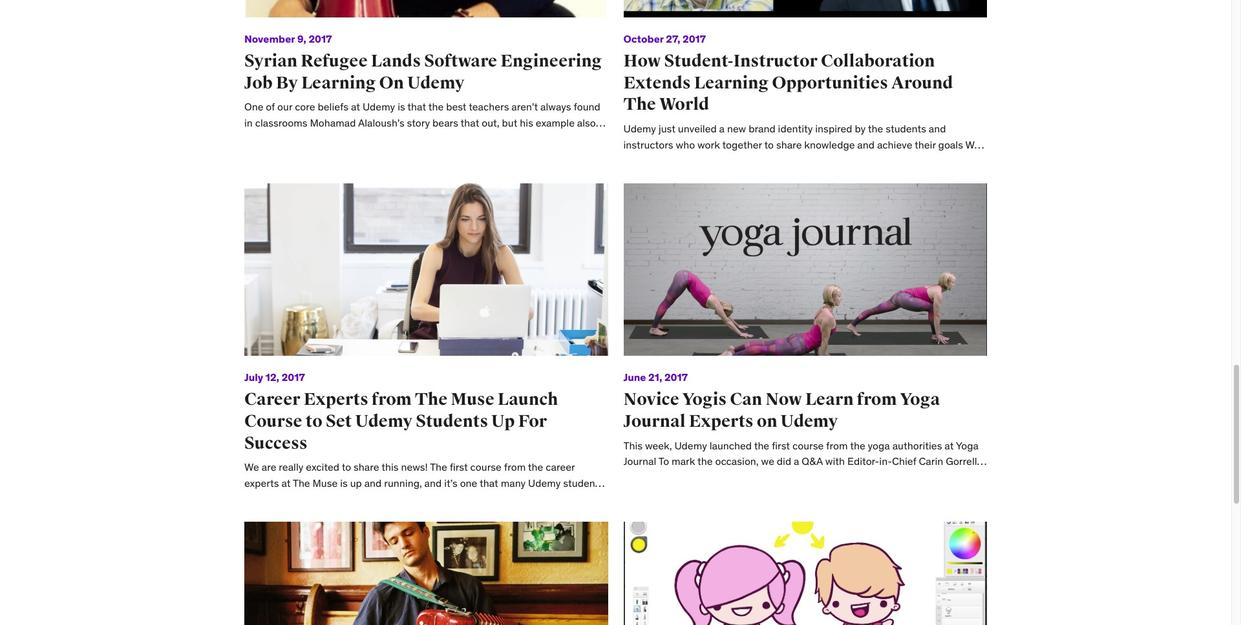 Task type: vqa. For each thing, say whether or not it's contained in the screenshot.
launched
yes



Task type: describe. For each thing, give the bounding box(es) containing it.
beliefs
[[318, 100, 349, 113]]

0 horizontal spatial found
[[443, 132, 469, 145]]

separate
[[362, 148, 402, 161]]

core
[[295, 100, 315, 113]]

his
[[520, 116, 533, 129]]

we
[[761, 455, 775, 468]]

students
[[337, 132, 378, 145]]

software
[[424, 50, 497, 72]]

the left most
[[524, 148, 540, 161]]

experts inside career experts from the muse launch course to set udemy students up for success
[[304, 389, 369, 411]]

schools
[[483, 132, 518, 145]]

syrian refugee lands software engineering job by learning on udemy link
[[244, 50, 602, 93]]

october
[[624, 32, 664, 45]]

yoga inside this week, udemy launched the first course from the yoga authorities at yoga journal to mark the occasion, we did a q&a with editor-in-chief carin gorrell to understand what "yoga for beginners" is all about, why doing yoga on your own at home is a great way to develop your practice, and how the course fits...
[[956, 440, 979, 452]]

example
[[536, 116, 575, 129]]

career
[[244, 389, 301, 411]]

from inside this week, udemy launched the first course from the yoga authorities at yoga journal to mark the occasion, we did a q&a with editor-in-chief carin gorrell to understand what "yoga for beginners" is all about, why doing yoga on your own at home is a great way to develop your practice, and how the course fits...
[[826, 440, 848, 452]]

editor-
[[848, 455, 880, 468]]

avid...
[[568, 148, 594, 161]]

can
[[730, 389, 762, 411]]

and
[[866, 487, 884, 500]]

about,
[[840, 471, 869, 484]]

chief
[[892, 455, 917, 468]]

by
[[276, 72, 298, 93]]

learning inside the syrian refugee lands software engineering job by learning on udemy
[[301, 72, 376, 93]]

1 horizontal spatial at
[[645, 487, 654, 500]]

understand
[[636, 471, 688, 484]]

0 vertical spatial a
[[794, 455, 800, 468]]

1 horizontal spatial mohamad
[[520, 132, 566, 145]]

9,
[[297, 32, 306, 45]]

learn
[[805, 389, 854, 411]]

the up the what in the bottom right of the page
[[698, 455, 713, 468]]

1 horizontal spatial to
[[624, 471, 633, 484]]

first
[[772, 440, 790, 452]]

novice
[[624, 389, 679, 411]]

1 horizontal spatial that
[[408, 100, 426, 113]]

out,
[[482, 116, 500, 129]]

q&a
[[802, 455, 823, 468]]

1 vertical spatial is
[[817, 471, 824, 484]]

most
[[542, 148, 565, 161]]

home
[[657, 487, 683, 500]]

all
[[827, 471, 837, 484]]

teachers
[[469, 100, 509, 113]]

the inside how student-instructor collaboration extends learning opportunities around the world
[[624, 94, 656, 115]]

2 vertical spatial to
[[750, 487, 760, 500]]

how
[[624, 50, 661, 72]]

1 vertical spatial course
[[925, 487, 956, 500]]

0 horizontal spatial always
[[409, 132, 440, 145]]

yet
[[456, 148, 470, 161]]

launch
[[498, 389, 558, 411]]

27,
[[666, 32, 681, 45]]

from inside novice yogis can now learn from yoga journal experts on udemy
[[857, 389, 897, 411]]

week,
[[645, 440, 672, 452]]

collaboration
[[821, 50, 935, 72]]

classrooms
[[255, 116, 308, 129]]

experts inside novice yogis can now learn from yoga journal experts on udemy
[[689, 411, 754, 433]]

three
[[335, 148, 359, 161]]

yogis
[[683, 389, 727, 411]]

practice,
[[824, 487, 864, 500]]

journal inside novice yogis can now learn from yoga journal experts on udemy
[[624, 411, 686, 433]]

"yoga
[[716, 471, 743, 484]]

at inside one of our core beliefs at udemy is that the best teachers aren't always found in classrooms mohamad alaloush's story bears that out, but his example also shows that the best students aren't always found in schools mohamad dropped out of university on three separate occasions, yet he's one of the most avid...
[[351, 100, 360, 113]]

from inside career experts from the muse launch course to set udemy students up for success
[[372, 389, 412, 411]]

0 horizontal spatial aren't
[[380, 132, 407, 145]]

to
[[659, 455, 669, 468]]

june 21, 2017
[[624, 371, 688, 384]]

how student-instructor collaboration extends learning opportunities around the world
[[624, 50, 954, 115]]

refugee
[[301, 50, 368, 72]]

syrian refugee lands software engineering job by learning on udemy
[[244, 50, 602, 93]]

opportunities
[[772, 72, 889, 93]]

21,
[[649, 371, 662, 384]]

career experts from the muse launch course to set udemy students up for success link
[[244, 389, 558, 454]]

this week, udemy launched the first course from the yoga authorities at yoga journal to mark the occasion, we did a q&a with editor-in-chief carin gorrell to understand what "yoga for beginners" is all about, why doing yoga on your own at home is a great way to develop your practice, and how the course fits...
[[624, 440, 981, 500]]

2017 for refugee
[[309, 32, 332, 45]]

our
[[277, 100, 292, 113]]

instructor
[[734, 50, 818, 72]]

shows
[[244, 132, 274, 145]]

develop
[[762, 487, 799, 500]]

how
[[886, 487, 905, 500]]

out
[[244, 148, 260, 161]]

up
[[492, 411, 515, 433]]

novice yogis can now learn from yoga journal experts on udemy
[[624, 389, 940, 433]]

2 vertical spatial is
[[685, 487, 693, 500]]

udemy inside the syrian refugee lands software engineering job by learning on udemy
[[407, 72, 465, 93]]

university
[[274, 148, 318, 161]]

what
[[691, 471, 713, 484]]

around
[[892, 72, 954, 93]]

journal inside this week, udemy launched the first course from the yoga authorities at yoga journal to mark the occasion, we did a q&a with editor-in-chief carin gorrell to understand what "yoga for beginners" is all about, why doing yoga on your own at home is a great way to develop your practice, and how the course fits...
[[624, 455, 657, 468]]

syrian
[[244, 50, 298, 72]]

the up 'university'
[[297, 132, 312, 145]]

2 horizontal spatial that
[[461, 116, 479, 129]]

1 vertical spatial a
[[696, 487, 701, 500]]

the up we
[[754, 440, 770, 452]]

june
[[624, 371, 646, 384]]

udemy inside novice yogis can now learn from yoga journal experts on udemy
[[781, 411, 838, 433]]

job
[[244, 72, 273, 93]]

udemy inside this week, udemy launched the first course from the yoga authorities at yoga journal to mark the occasion, we did a q&a with editor-in-chief carin gorrell to understand what "yoga for beginners" is all about, why doing yoga on your own at home is a great way to develop your practice, and how the course fits...
[[675, 440, 707, 452]]

occasion,
[[715, 455, 759, 468]]

november
[[244, 32, 295, 45]]

career experts from the muse launch course to set udemy students up for success
[[244, 389, 558, 454]]

novice yogis can now learn from yoga journal experts on udemy link
[[624, 389, 940, 433]]



Task type: locate. For each thing, give the bounding box(es) containing it.
aren't up his
[[512, 100, 538, 113]]

1 horizontal spatial is
[[685, 487, 693, 500]]

2 vertical spatial that
[[276, 132, 295, 145]]

lands
[[371, 50, 421, 72]]

bears
[[433, 116, 458, 129]]

dropped
[[569, 132, 608, 145]]

students
[[416, 411, 488, 433]]

set
[[326, 411, 352, 433]]

2017 right 21,
[[665, 371, 688, 384]]

engineering
[[501, 50, 602, 72]]

0 vertical spatial course
[[793, 440, 824, 452]]

0 horizontal spatial that
[[276, 132, 295, 145]]

0 horizontal spatial to
[[306, 411, 323, 433]]

experts up "set"
[[304, 389, 369, 411]]

0 vertical spatial that
[[408, 100, 426, 113]]

occasions,
[[405, 148, 453, 161]]

0 vertical spatial your
[[959, 471, 979, 484]]

1 horizontal spatial always
[[541, 100, 571, 113]]

to right way
[[750, 487, 760, 500]]

at right beliefs at the top left
[[351, 100, 360, 113]]

story
[[407, 116, 430, 129]]

1 vertical spatial journal
[[624, 455, 657, 468]]

1 horizontal spatial course
[[925, 487, 956, 500]]

mohamad down beliefs at the top left
[[310, 116, 356, 129]]

but
[[502, 116, 518, 129]]

0 horizontal spatial from
[[372, 389, 412, 411]]

the up editor-
[[850, 440, 866, 452]]

is up alaloush's at the top left of page
[[398, 100, 405, 113]]

is inside one of our core beliefs at udemy is that the best teachers aren't always found in classrooms mohamad alaloush's story bears that out, but his example also shows that the best students aren't always found in schools mohamad dropped out of university on three separate occasions, yet he's one of the most avid...
[[398, 100, 405, 113]]

october 27, 2017
[[624, 32, 706, 45]]

one of our core beliefs at udemy is that the best teachers aren't always found in classrooms mohamad alaloush's story bears that out, but his example also shows that the best students aren't always found in schools mohamad dropped out of university on three separate occasions, yet he's one of the most avid...
[[244, 100, 608, 161]]

udemy up mark
[[675, 440, 707, 452]]

in
[[244, 116, 253, 129], [472, 132, 480, 145]]

aren't
[[512, 100, 538, 113], [380, 132, 407, 145]]

way
[[730, 487, 748, 500]]

in up he's
[[472, 132, 480, 145]]

july 12, 2017
[[244, 371, 305, 384]]

of right one
[[513, 148, 522, 161]]

on left three
[[321, 148, 332, 161]]

1 vertical spatial found
[[443, 132, 469, 145]]

2017 right 12,
[[282, 371, 305, 384]]

always
[[541, 100, 571, 113], [409, 132, 440, 145]]

in-
[[880, 455, 892, 468]]

1 horizontal spatial in
[[472, 132, 480, 145]]

for inside career experts from the muse launch course to set udemy students up for success
[[518, 411, 547, 433]]

1 horizontal spatial yoga
[[921, 471, 943, 484]]

on down now
[[757, 411, 778, 433]]

he's
[[472, 148, 491, 161]]

yoga
[[900, 389, 940, 411], [956, 440, 979, 452]]

2 journal from the top
[[624, 455, 657, 468]]

the up bears
[[429, 100, 444, 113]]

yoga up in-
[[868, 440, 890, 452]]

1 vertical spatial always
[[409, 132, 440, 145]]

0 horizontal spatial your
[[801, 487, 821, 500]]

1 horizontal spatial found
[[574, 100, 601, 113]]

course
[[244, 411, 302, 433]]

course
[[793, 440, 824, 452], [925, 487, 956, 500]]

the up students
[[415, 389, 448, 411]]

1 horizontal spatial learning
[[694, 72, 769, 93]]

0 horizontal spatial yoga
[[868, 440, 890, 452]]

on inside this week, udemy launched the first course from the yoga authorities at yoga journal to mark the occasion, we did a q&a with editor-in-chief carin gorrell to understand what "yoga for beginners" is all about, why doing yoga on your own at home is a great way to develop your practice, and how the course fits...
[[945, 471, 957, 484]]

success
[[244, 433, 308, 454]]

that up story
[[408, 100, 426, 113]]

yoga inside novice yogis can now learn from yoga journal experts on udemy
[[900, 389, 940, 411]]

is left all
[[817, 471, 824, 484]]

udemy up alaloush's at the top left of page
[[363, 100, 395, 113]]

one
[[493, 148, 510, 161]]

course left fits...
[[925, 487, 956, 500]]

1 vertical spatial yoga
[[921, 471, 943, 484]]

authorities
[[893, 440, 942, 452]]

learning down refugee
[[301, 72, 376, 93]]

2017 for student-
[[683, 32, 706, 45]]

2 horizontal spatial on
[[945, 471, 957, 484]]

0 horizontal spatial a
[[696, 487, 701, 500]]

2 learning from the left
[[694, 72, 769, 93]]

journal down novice
[[624, 411, 686, 433]]

a down the what in the bottom right of the page
[[696, 487, 701, 500]]

1 horizontal spatial a
[[794, 455, 800, 468]]

aren't up separate
[[380, 132, 407, 145]]

0 vertical spatial journal
[[624, 411, 686, 433]]

2017 for yogis
[[665, 371, 688, 384]]

2017 right 9,
[[309, 32, 332, 45]]

why
[[871, 471, 890, 484]]

1 horizontal spatial aren't
[[512, 100, 538, 113]]

2017 for experts
[[282, 371, 305, 384]]

your
[[959, 471, 979, 484], [801, 487, 821, 500]]

yoga up gorrell at the right
[[956, 440, 979, 452]]

1 vertical spatial aren't
[[380, 132, 407, 145]]

0 vertical spatial mohamad
[[310, 116, 356, 129]]

this
[[624, 440, 643, 452]]

2 horizontal spatial is
[[817, 471, 824, 484]]

0 vertical spatial is
[[398, 100, 405, 113]]

udemy
[[407, 72, 465, 93], [363, 100, 395, 113], [355, 411, 413, 433], [781, 411, 838, 433], [675, 440, 707, 452]]

always up example
[[541, 100, 571, 113]]

1 vertical spatial on
[[757, 411, 778, 433]]

learning down student-
[[694, 72, 769, 93]]

0 vertical spatial always
[[541, 100, 571, 113]]

that left out,
[[461, 116, 479, 129]]

yoga up authorities in the bottom right of the page
[[900, 389, 940, 411]]

1 journal from the top
[[624, 411, 686, 433]]

0 vertical spatial yoga
[[868, 440, 890, 452]]

found
[[574, 100, 601, 113], [443, 132, 469, 145]]

of right out
[[262, 148, 271, 161]]

a right did
[[794, 455, 800, 468]]

great
[[703, 487, 728, 500]]

0 horizontal spatial learning
[[301, 72, 376, 93]]

0 horizontal spatial for
[[518, 411, 547, 433]]

udemy down learn
[[781, 411, 838, 433]]

0 horizontal spatial yoga
[[900, 389, 940, 411]]

to
[[306, 411, 323, 433], [624, 471, 633, 484], [750, 487, 760, 500]]

journal down this
[[624, 455, 657, 468]]

on down gorrell at the right
[[945, 471, 957, 484]]

1 horizontal spatial experts
[[689, 411, 754, 433]]

1 vertical spatial at
[[945, 440, 954, 452]]

1 horizontal spatial yoga
[[956, 440, 979, 452]]

1 vertical spatial the
[[415, 389, 448, 411]]

did
[[777, 455, 792, 468]]

fits...
[[959, 487, 981, 500]]

for up way
[[745, 471, 760, 484]]

at up gorrell at the right
[[945, 440, 954, 452]]

experts
[[304, 389, 369, 411], [689, 411, 754, 433]]

best up bears
[[446, 100, 467, 113]]

carin
[[919, 455, 944, 468]]

how student-instructor collaboration extends learning opportunities around the world link
[[624, 50, 954, 115]]

for down the launch at the left bottom of the page
[[518, 411, 547, 433]]

on inside one of our core beliefs at udemy is that the best teachers aren't always found in classrooms mohamad alaloush's story bears that out, but his example also shows that the best students aren't always found in schools mohamad dropped out of university on three separate occasions, yet he's one of the most avid...
[[321, 148, 332, 161]]

experts up launched
[[689, 411, 754, 433]]

1 vertical spatial that
[[461, 116, 479, 129]]

in down one
[[244, 116, 253, 129]]

1 vertical spatial to
[[624, 471, 633, 484]]

0 horizontal spatial experts
[[304, 389, 369, 411]]

your up fits...
[[959, 471, 979, 484]]

to up "own"
[[624, 471, 633, 484]]

gorrell
[[946, 455, 977, 468]]

student-
[[664, 50, 734, 72]]

world
[[659, 94, 710, 115]]

mohamad up most
[[520, 132, 566, 145]]

2 vertical spatial at
[[645, 487, 654, 500]]

journal
[[624, 411, 686, 433], [624, 455, 657, 468]]

0 horizontal spatial on
[[321, 148, 332, 161]]

muse
[[451, 389, 495, 411]]

alaloush's
[[358, 116, 405, 129]]

extends
[[624, 72, 691, 93]]

to left "set"
[[306, 411, 323, 433]]

launched
[[710, 440, 752, 452]]

november 9, 2017
[[244, 32, 332, 45]]

also
[[577, 116, 596, 129]]

2 horizontal spatial to
[[750, 487, 760, 500]]

udemy inside one of our core beliefs at udemy is that the best teachers aren't always found in classrooms mohamad alaloush's story bears that out, but his example also shows that the best students aren't always found in schools mohamad dropped out of university on three separate occasions, yet he's one of the most avid...
[[363, 100, 395, 113]]

on
[[321, 148, 332, 161], [757, 411, 778, 433], [945, 471, 957, 484]]

0 horizontal spatial the
[[415, 389, 448, 411]]

1 horizontal spatial for
[[745, 471, 760, 484]]

1 horizontal spatial best
[[446, 100, 467, 113]]

0 vertical spatial found
[[574, 100, 601, 113]]

one
[[244, 100, 263, 113]]

at right "own"
[[645, 487, 654, 500]]

of left our at the top of the page
[[266, 100, 275, 113]]

0 vertical spatial aren't
[[512, 100, 538, 113]]

1 vertical spatial for
[[745, 471, 760, 484]]

yoga down carin
[[921, 471, 943, 484]]

from
[[372, 389, 412, 411], [857, 389, 897, 411], [826, 440, 848, 452]]

own
[[624, 487, 643, 500]]

beginners"
[[763, 471, 814, 484]]

found up the also on the left top of the page
[[574, 100, 601, 113]]

is right home
[[685, 487, 693, 500]]

1 vertical spatial your
[[801, 487, 821, 500]]

mark
[[672, 455, 695, 468]]

1 learning from the left
[[301, 72, 376, 93]]

0 vertical spatial in
[[244, 116, 253, 129]]

your down beginners"
[[801, 487, 821, 500]]

best up three
[[315, 132, 335, 145]]

2 horizontal spatial at
[[945, 440, 954, 452]]

1 vertical spatial in
[[472, 132, 480, 145]]

the inside career experts from the muse launch course to set udemy students up for success
[[415, 389, 448, 411]]

doing
[[892, 471, 918, 484]]

udemy down software
[[407, 72, 465, 93]]

july
[[244, 371, 263, 384]]

2 horizontal spatial from
[[857, 389, 897, 411]]

always up occasions, at the left top
[[409, 132, 440, 145]]

1 vertical spatial mohamad
[[520, 132, 566, 145]]

1 vertical spatial yoga
[[956, 440, 979, 452]]

2017 right 27, at the top
[[683, 32, 706, 45]]

with
[[826, 455, 845, 468]]

0 vertical spatial the
[[624, 94, 656, 115]]

on inside novice yogis can now learn from yoga journal experts on udemy
[[757, 411, 778, 433]]

to inside career experts from the muse launch course to set udemy students up for success
[[306, 411, 323, 433]]

learning inside how student-instructor collaboration extends learning opportunities around the world
[[694, 72, 769, 93]]

0 horizontal spatial course
[[793, 440, 824, 452]]

1 horizontal spatial the
[[624, 94, 656, 115]]

1 horizontal spatial from
[[826, 440, 848, 452]]

2017
[[309, 32, 332, 45], [683, 32, 706, 45], [282, 371, 305, 384], [665, 371, 688, 384]]

that down "classrooms"
[[276, 132, 295, 145]]

for inside this week, udemy launched the first course from the yoga authorities at yoga journal to mark the occasion, we did a q&a with editor-in-chief carin gorrell to understand what "yoga for beginners" is all about, why doing yoga on your own at home is a great way to develop your practice, and how the course fits...
[[745, 471, 760, 484]]

1 horizontal spatial your
[[959, 471, 979, 484]]

2 vertical spatial on
[[945, 471, 957, 484]]

0 horizontal spatial mohamad
[[310, 116, 356, 129]]

0 vertical spatial yoga
[[900, 389, 940, 411]]

0 vertical spatial at
[[351, 100, 360, 113]]

found up yet
[[443, 132, 469, 145]]

udemy inside career experts from the muse launch course to set udemy students up for success
[[355, 411, 413, 433]]

that
[[408, 100, 426, 113], [461, 116, 479, 129], [276, 132, 295, 145]]

0 horizontal spatial in
[[244, 116, 253, 129]]

12,
[[266, 371, 279, 384]]

0 vertical spatial on
[[321, 148, 332, 161]]

0 vertical spatial for
[[518, 411, 547, 433]]

best
[[446, 100, 467, 113], [315, 132, 335, 145]]

udemy right "set"
[[355, 411, 413, 433]]

the down extends
[[624, 94, 656, 115]]

on
[[379, 72, 404, 93]]

0 horizontal spatial best
[[315, 132, 335, 145]]

the down the doing
[[907, 487, 923, 500]]

1 horizontal spatial on
[[757, 411, 778, 433]]

0 vertical spatial to
[[306, 411, 323, 433]]

1 vertical spatial best
[[315, 132, 335, 145]]

course up the q&a
[[793, 440, 824, 452]]

0 horizontal spatial at
[[351, 100, 360, 113]]

now
[[766, 389, 802, 411]]

0 vertical spatial best
[[446, 100, 467, 113]]

of
[[266, 100, 275, 113], [262, 148, 271, 161], [513, 148, 522, 161]]

for
[[518, 411, 547, 433], [745, 471, 760, 484]]

0 horizontal spatial is
[[398, 100, 405, 113]]



